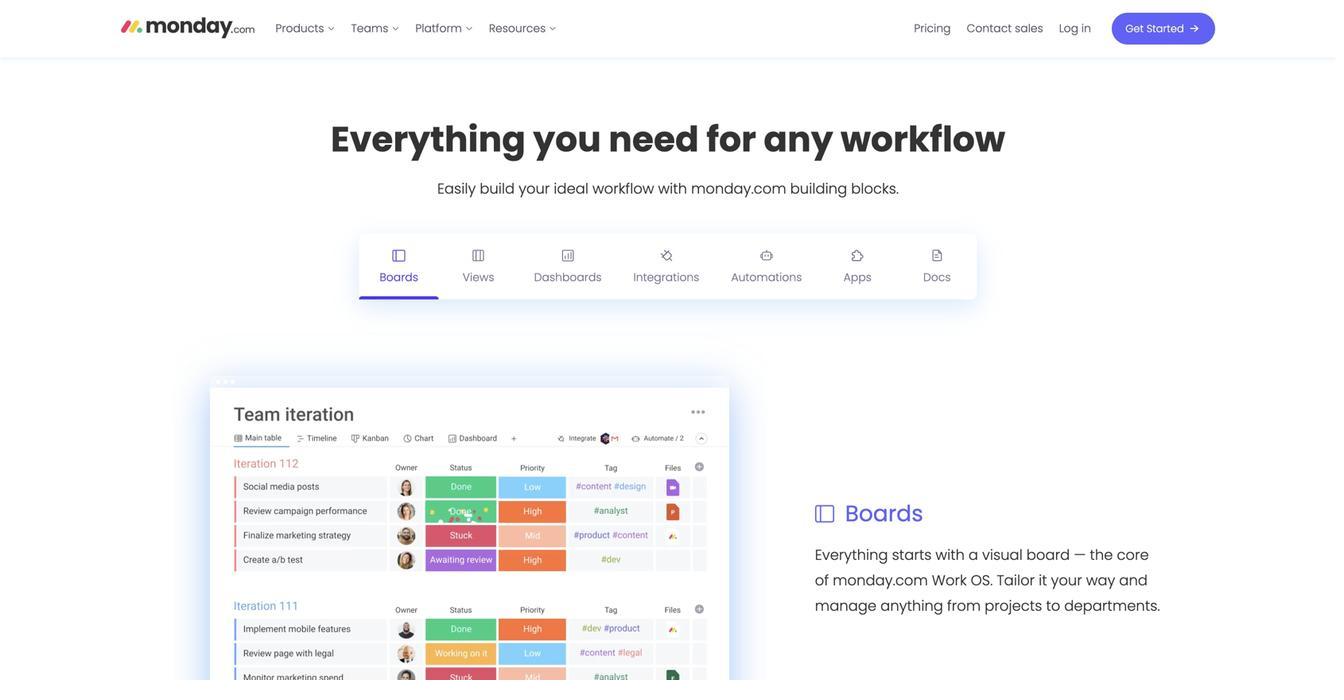 Task type: locate. For each thing, give the bounding box(es) containing it.
1 vertical spatial with
[[936, 545, 965, 565]]

everything for everything starts with a visual board — the core of monday.com work os. tailor it your way and manage anything from projects to departments.
[[815, 545, 889, 565]]

resources link
[[481, 16, 565, 41]]

projects
[[985, 596, 1043, 616]]

monday.com down for
[[691, 179, 787, 199]]

docs tab
[[898, 234, 977, 300]]

1 horizontal spatial list
[[907, 0, 1100, 57]]

0 horizontal spatial boards
[[380, 270, 418, 285]]

in
[[1082, 21, 1092, 36]]

integrations tab
[[618, 234, 716, 300]]

0 horizontal spatial with
[[658, 179, 688, 199]]

tailor
[[997, 570, 1035, 591]]

dashboard icon image
[[562, 249, 575, 262]]

tab list
[[359, 234, 977, 300]]

pricing
[[915, 21, 951, 36]]

core
[[1117, 545, 1149, 565]]

1 vertical spatial your
[[1052, 570, 1083, 591]]

resources
[[489, 21, 546, 36]]

with inside everything starts with a visual board — the core of monday.com work os. tailor it your way and manage anything from projects to departments.
[[936, 545, 965, 565]]

products link
[[268, 16, 343, 41]]

2 list from the left
[[907, 0, 1100, 57]]

everything you need for any workflow
[[331, 115, 1006, 164]]

your right it
[[1052, 570, 1083, 591]]

monday.com down starts
[[833, 570, 928, 591]]

integrations icon image
[[660, 249, 673, 262]]

apps
[[844, 270, 872, 285]]

departments.
[[1065, 596, 1161, 616]]

of
[[815, 570, 829, 591]]

1 vertical spatial boards
[[846, 498, 924, 529]]

with left the a
[[936, 545, 965, 565]]

list
[[268, 0, 565, 57], [907, 0, 1100, 57]]

board icon image
[[393, 249, 406, 262], [393, 249, 406, 262], [815, 504, 835, 524]]

log in
[[1060, 21, 1092, 36]]

monday.com
[[691, 179, 787, 199], [833, 570, 928, 591]]

1 list from the left
[[268, 0, 565, 57]]

building
[[791, 179, 848, 199]]

get started
[[1126, 21, 1185, 36]]

log
[[1060, 21, 1079, 36]]

and
[[1120, 570, 1148, 591]]

pricing link
[[907, 16, 959, 41]]

docs
[[924, 270, 951, 285]]

0 horizontal spatial monday.com
[[691, 179, 787, 199]]

0 vertical spatial your
[[519, 179, 550, 199]]

blocks.
[[852, 179, 899, 199]]

0 horizontal spatial list
[[268, 0, 565, 57]]

0 horizontal spatial workflow
[[593, 179, 654, 199]]

workflow up blocks.
[[841, 115, 1006, 164]]

workflow
[[841, 115, 1006, 164], [593, 179, 654, 199]]

your left ideal
[[519, 179, 550, 199]]

1 vertical spatial workflow
[[593, 179, 654, 199]]

contact sales
[[967, 21, 1044, 36]]

everything up of
[[815, 545, 889, 565]]

from
[[948, 596, 981, 616]]

you
[[533, 115, 601, 164]]

manage
[[815, 596, 877, 616]]

boards
[[380, 270, 418, 285], [846, 498, 924, 529]]

tab list containing boards
[[359, 234, 977, 300]]

for
[[707, 115, 757, 164]]

1 vertical spatial monday.com
[[833, 570, 928, 591]]

views
[[463, 270, 495, 285]]

1 horizontal spatial workflow
[[841, 115, 1006, 164]]

your
[[519, 179, 550, 199], [1052, 570, 1083, 591]]

teams
[[351, 21, 389, 36]]

log in link
[[1052, 16, 1100, 41]]

everything inside everything starts with a visual board — the core of monday.com work os. tailor it your way and manage anything from projects to departments.
[[815, 545, 889, 565]]

1 horizontal spatial with
[[936, 545, 965, 565]]

1 horizontal spatial monday.com
[[833, 570, 928, 591]]

0 vertical spatial everything
[[331, 115, 526, 164]]

0 vertical spatial boards
[[380, 270, 418, 285]]

automations tab
[[716, 234, 818, 300]]

workflow right ideal
[[593, 179, 654, 199]]

0 vertical spatial workflow
[[841, 115, 1006, 164]]

sales
[[1015, 21, 1044, 36]]

1 horizontal spatial everything
[[815, 545, 889, 565]]

1 vertical spatial everything
[[815, 545, 889, 565]]

ideal
[[554, 179, 589, 199]]

monday.com logo image
[[121, 10, 255, 44]]

with down everything you need for any workflow
[[658, 179, 688, 199]]

build
[[480, 179, 515, 199]]

0 horizontal spatial everything
[[331, 115, 526, 164]]

everything
[[331, 115, 526, 164], [815, 545, 889, 565]]

1 horizontal spatial your
[[1052, 570, 1083, 591]]

platform
[[416, 21, 462, 36]]

boards tab
[[359, 234, 439, 300]]

0 horizontal spatial your
[[519, 179, 550, 199]]

with
[[658, 179, 688, 199], [936, 545, 965, 565]]

everything up easily
[[331, 115, 526, 164]]



Task type: describe. For each thing, give the bounding box(es) containing it.
need
[[609, 115, 699, 164]]

main element
[[268, 0, 1216, 57]]

get
[[1126, 21, 1144, 36]]

board
[[1027, 545, 1070, 565]]

contact sales link
[[959, 16, 1052, 41]]

apps tab
[[818, 234, 898, 300]]

automations icon image
[[761, 249, 773, 262]]

0 vertical spatial monday.com
[[691, 179, 787, 199]]

easily
[[437, 179, 476, 199]]

to
[[1047, 596, 1061, 616]]

integrations
[[634, 270, 700, 285]]

0 vertical spatial with
[[658, 179, 688, 199]]

work
[[932, 570, 967, 591]]

os.
[[971, 570, 993, 591]]

visual
[[983, 545, 1023, 565]]

docs icon image
[[931, 249, 944, 262]]

contact
[[967, 21, 1012, 36]]

it
[[1039, 570, 1048, 591]]

products
[[276, 21, 324, 36]]

apps icon image
[[852, 249, 864, 262]]

the
[[1090, 545, 1113, 565]]

teams link
[[343, 16, 408, 41]]

boards inside tab
[[380, 270, 418, 285]]

list containing products
[[268, 0, 565, 57]]

1 horizontal spatial boards
[[846, 498, 924, 529]]

views icon image
[[472, 249, 485, 262]]

dashboards
[[534, 270, 602, 285]]

automations
[[732, 270, 802, 285]]

platform link
[[408, 16, 481, 41]]

everything starts with a visual board — the core of monday.com work os. tailor it your way and manage anything from projects to departments.
[[815, 545, 1161, 616]]

a
[[969, 545, 979, 565]]

your inside everything starts with a visual board — the core of monday.com work os. tailor it your way and manage anything from projects to departments.
[[1052, 570, 1083, 591]]

list containing pricing
[[907, 0, 1100, 57]]

anything
[[881, 596, 944, 616]]

views tab
[[439, 234, 518, 300]]

monday.com inside everything starts with a visual board — the core of monday.com work os. tailor it your way and manage anything from projects to departments.
[[833, 570, 928, 591]]

everything for everything you need for any workflow
[[331, 115, 526, 164]]

dashboards tab
[[518, 234, 618, 300]]

started
[[1147, 21, 1185, 36]]

starts
[[892, 545, 932, 565]]

get started button
[[1112, 13, 1216, 45]]

—
[[1074, 545, 1086, 565]]

way
[[1087, 570, 1116, 591]]

easily build your ideal workflow with monday.com building blocks.
[[437, 179, 899, 199]]

any
[[764, 115, 834, 164]]



Task type: vqa. For each thing, say whether or not it's contained in the screenshot.
A
yes



